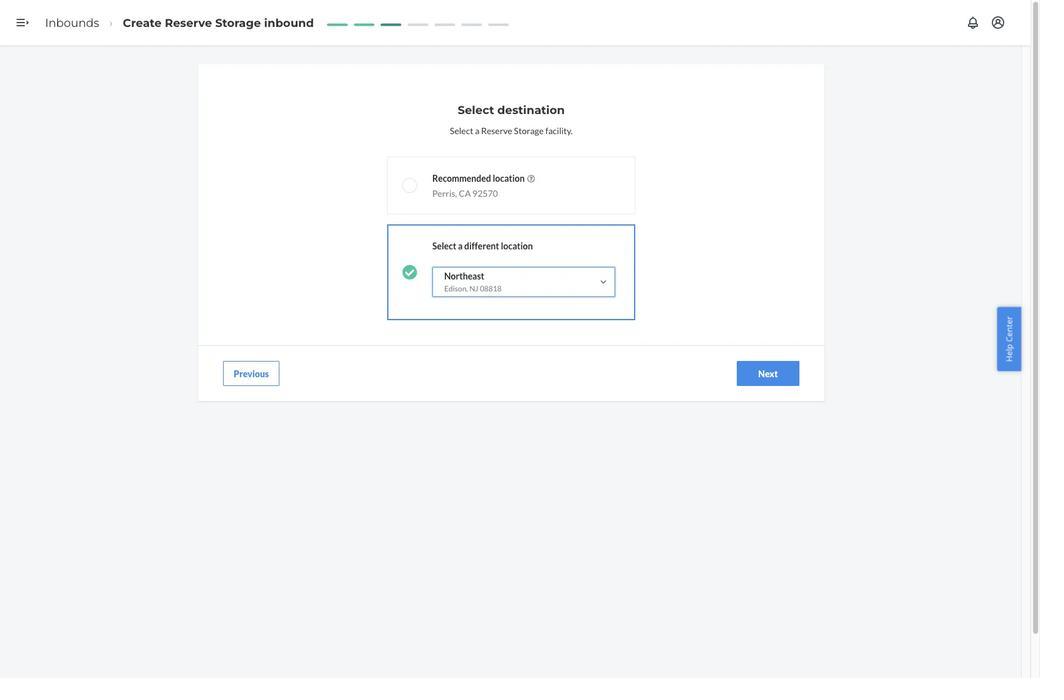 Task type: vqa. For each thing, say whether or not it's contained in the screenshot.
any
no



Task type: locate. For each thing, give the bounding box(es) containing it.
storage inside breadcrumbs navigation
[[215, 16, 261, 29]]

1 vertical spatial a
[[458, 240, 463, 251]]

1 horizontal spatial reserve
[[481, 125, 513, 136]]

0 vertical spatial a
[[475, 125, 480, 136]]

reserve right create
[[165, 16, 212, 29]]

1 vertical spatial reserve
[[481, 125, 513, 136]]

select for select a reserve storage facility.
[[450, 125, 474, 136]]

0 horizontal spatial reserve
[[165, 16, 212, 29]]

open notifications image
[[966, 15, 981, 30]]

storage
[[215, 16, 261, 29], [514, 125, 544, 136]]

select destination
[[458, 103, 565, 117]]

1 horizontal spatial storage
[[514, 125, 544, 136]]

select for select a different location
[[433, 240, 457, 251]]

open account menu image
[[991, 15, 1006, 30]]

select
[[458, 103, 494, 117], [450, 125, 474, 136], [433, 240, 457, 251]]

a for reserve
[[475, 125, 480, 136]]

next button
[[737, 361, 800, 386]]

select a reserve storage facility.
[[450, 125, 573, 136]]

1 horizontal spatial a
[[475, 125, 480, 136]]

select up northeast
[[433, 240, 457, 251]]

0 vertical spatial storage
[[215, 16, 261, 29]]

previous button
[[223, 361, 280, 386]]

inbound
[[264, 16, 314, 29]]

nj
[[470, 284, 479, 293]]

0 vertical spatial reserve
[[165, 16, 212, 29]]

1 vertical spatial select
[[450, 125, 474, 136]]

location right different
[[501, 240, 533, 251]]

location left question circle icon
[[493, 173, 525, 183]]

reserve inside breadcrumbs navigation
[[165, 16, 212, 29]]

select up select a reserve storage facility.
[[458, 103, 494, 117]]

storage left the inbound
[[215, 16, 261, 29]]

different
[[465, 240, 499, 251]]

facility.
[[546, 125, 573, 136]]

select for select destination
[[458, 103, 494, 117]]

storage down destination
[[514, 125, 544, 136]]

recommended
[[433, 173, 491, 183]]

0 horizontal spatial storage
[[215, 16, 261, 29]]

select up recommended
[[450, 125, 474, 136]]

92570
[[473, 188, 498, 198]]

next
[[759, 368, 778, 379]]

0 vertical spatial location
[[493, 173, 525, 183]]

2 vertical spatial select
[[433, 240, 457, 251]]

a down select destination
[[475, 125, 480, 136]]

reserve down select destination
[[481, 125, 513, 136]]

edison,
[[444, 284, 468, 293]]

create reserve storage inbound
[[123, 16, 314, 29]]

a left different
[[458, 240, 463, 251]]

perris,
[[433, 188, 457, 198]]

0 horizontal spatial a
[[458, 240, 463, 251]]

1 vertical spatial storage
[[514, 125, 544, 136]]

a
[[475, 125, 480, 136], [458, 240, 463, 251]]

0 vertical spatial select
[[458, 103, 494, 117]]

northeast edison, nj 08818
[[444, 270, 502, 293]]

location
[[493, 173, 525, 183], [501, 240, 533, 251]]

destination
[[498, 103, 565, 117]]

reserve
[[165, 16, 212, 29], [481, 125, 513, 136]]



Task type: describe. For each thing, give the bounding box(es) containing it.
center
[[1004, 316, 1015, 342]]

inbounds
[[45, 16, 99, 29]]

breadcrumbs navigation
[[35, 4, 324, 41]]

help
[[1004, 344, 1015, 362]]

recommended location
[[433, 173, 525, 183]]

help center
[[1004, 316, 1015, 362]]

perris, ca 92570
[[433, 188, 498, 198]]

08818
[[480, 284, 502, 293]]

create
[[123, 16, 162, 29]]

select a different location
[[433, 240, 533, 251]]

help center button
[[998, 307, 1022, 371]]

ca
[[459, 188, 471, 198]]

open navigation image
[[15, 15, 30, 30]]

question circle image
[[527, 175, 535, 182]]

inbounds link
[[45, 16, 99, 29]]

previous
[[234, 368, 269, 379]]

northeast
[[444, 270, 485, 281]]

a for different
[[458, 240, 463, 251]]

check circle image
[[402, 265, 417, 280]]

1 vertical spatial location
[[501, 240, 533, 251]]



